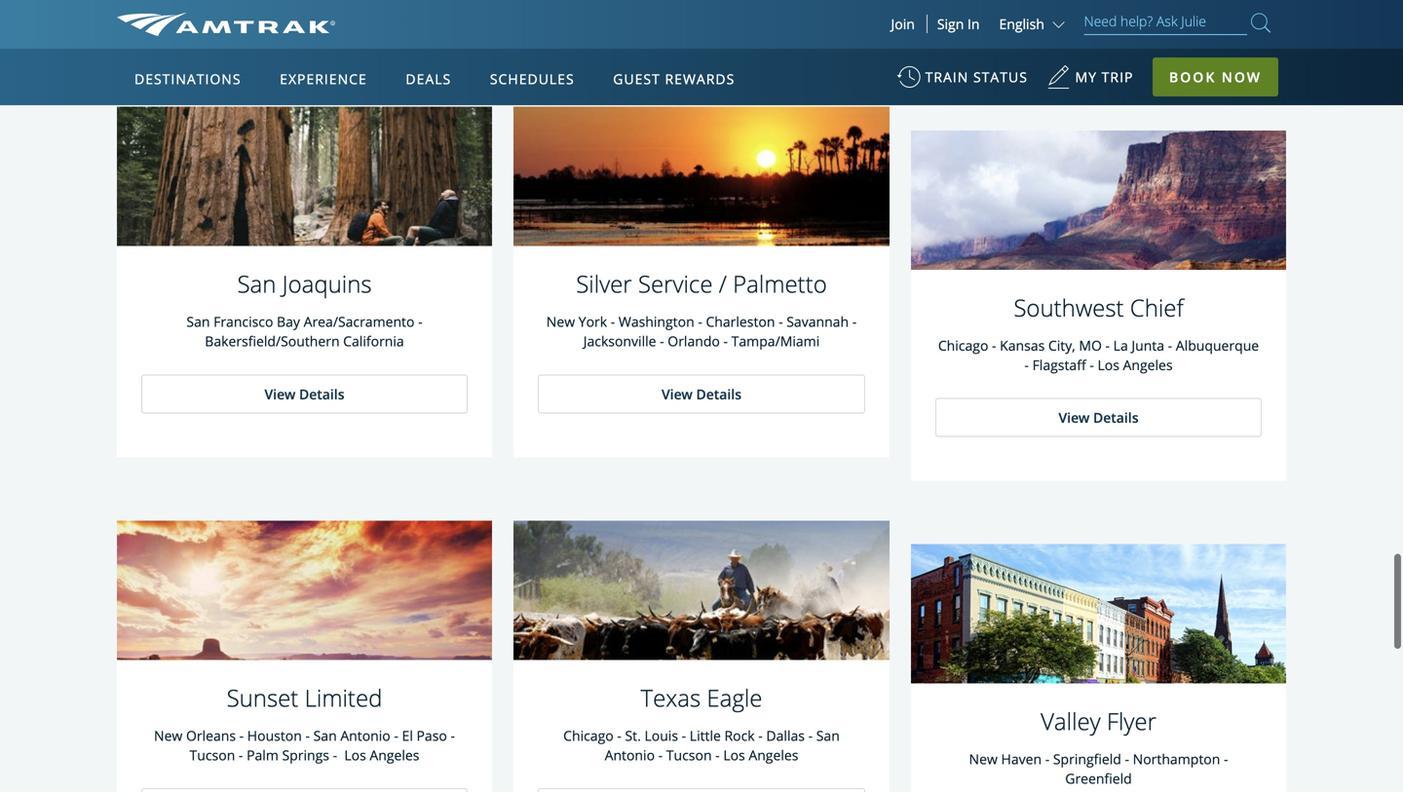 Task type: describe. For each thing, give the bounding box(es) containing it.
texas
[[641, 674, 701, 706]]

rock
[[725, 719, 755, 737]]

- down washington
[[660, 324, 664, 343]]

regions map image
[[189, 163, 657, 436]]

application inside banner
[[189, 163, 657, 436]]

- right northampton
[[1224, 742, 1228, 761]]

joaquins
[[282, 260, 372, 292]]

book
[[1170, 68, 1217, 86]]

- up tampa/miami
[[779, 305, 783, 323]]

san joaquins
[[237, 260, 372, 292]]

now
[[1222, 68, 1262, 86]]

louis
[[645, 719, 678, 737]]

- right rock
[[759, 719, 763, 737]]

valley flyer
[[1041, 698, 1157, 729]]

new orleans - houston - san antonio - el paso - tucson - palm springs -  los angeles
[[154, 719, 455, 757]]

Please enter your search item search field
[[1084, 10, 1247, 35]]

- right orleans
[[239, 719, 244, 737]]

tucson inside new orleans - houston - san antonio - el paso - tucson - palm springs -  los angeles
[[190, 738, 235, 757]]

rewards
[[665, 70, 735, 88]]

palmetto
[[733, 260, 827, 292]]

details for joaquins
[[299, 377, 345, 395]]

- up orlando on the top of the page
[[698, 305, 703, 323]]

san up "francisco"
[[237, 260, 276, 292]]

city,
[[1049, 328, 1076, 347]]

chicago for texas eagle
[[563, 719, 614, 737]]

details for chief
[[1093, 401, 1139, 419]]

washington
[[619, 305, 695, 323]]

train status
[[926, 68, 1028, 86]]

paso
[[417, 719, 447, 737]]

york
[[579, 305, 607, 323]]

- down charleston
[[724, 324, 728, 343]]

orlando
[[668, 324, 720, 343]]

francisco
[[214, 305, 273, 323]]

amtrak image
[[117, 13, 335, 36]]

springs
[[282, 738, 329, 757]]

destinations
[[134, 70, 241, 88]]

el
[[402, 719, 413, 737]]

angeles for texas eagle
[[749, 738, 799, 757]]

chicago - st. louis - little rock - dallas - san antonio - tucson - los angeles
[[563, 719, 840, 757]]

destinations button
[[127, 52, 249, 106]]

- left st.
[[617, 719, 622, 737]]

experience
[[280, 70, 367, 88]]

sunset
[[227, 674, 299, 706]]

savannah
[[787, 305, 849, 323]]

orleans
[[186, 719, 236, 737]]

- right paso
[[451, 719, 455, 737]]

experience button
[[272, 52, 375, 106]]

greenfield
[[1065, 762, 1132, 780]]

- right york
[[611, 305, 615, 323]]

angeles for sunset limited
[[370, 738, 420, 757]]

haven
[[1001, 742, 1042, 761]]

san inside chicago - st. louis - little rock - dallas - san antonio - tucson - los angeles
[[816, 719, 840, 737]]

- down kansas
[[1025, 348, 1029, 366]]

sign in button
[[937, 15, 980, 33]]

california
[[343, 324, 404, 343]]

los inside chicago - st. louis - little rock - dallas - san antonio - tucson - los angeles
[[723, 738, 745, 757]]

/
[[719, 260, 727, 292]]

flyer
[[1107, 698, 1157, 729]]

- left kansas
[[992, 328, 997, 347]]

bay
[[277, 305, 300, 323]]

- up greenfield
[[1125, 742, 1130, 761]]

view details link for chief
[[936, 390, 1262, 429]]

deals
[[406, 70, 451, 88]]

chief
[[1130, 284, 1184, 316]]

los inside chicago - kansas city, mo - la junta - albuquerque - flagstaff - los angeles
[[1098, 348, 1120, 366]]

junta
[[1132, 328, 1165, 347]]

kansas
[[1000, 328, 1045, 347]]

san francisco bay area/sacramento - bakersfield/southern california
[[187, 305, 423, 343]]

train status link
[[897, 58, 1028, 106]]

- right springs
[[333, 738, 337, 757]]

train
[[926, 68, 969, 86]]

- left palm
[[239, 738, 243, 757]]

book now button
[[1153, 58, 1279, 96]]

san inside new orleans - houston - san antonio - el paso - tucson - palm springs -  los angeles
[[313, 719, 337, 737]]

view details link for service
[[538, 367, 865, 406]]

- right haven
[[1045, 742, 1050, 761]]

banner containing join
[[0, 0, 1403, 450]]

new york - washington - charleston - savannah - jacksonville - orlando - tampa/miami
[[547, 305, 857, 343]]



Task type: locate. For each thing, give the bounding box(es) containing it.
view down the flagstaff
[[1059, 401, 1090, 419]]

new for silver service / palmetto
[[547, 305, 575, 323]]

-
[[418, 305, 423, 323], [611, 305, 615, 323], [698, 305, 703, 323], [779, 305, 783, 323], [852, 305, 857, 323], [660, 324, 664, 343], [724, 324, 728, 343], [992, 328, 997, 347], [1106, 328, 1110, 347], [1168, 328, 1173, 347], [1025, 348, 1029, 366], [1090, 348, 1094, 366], [239, 719, 244, 737], [306, 719, 310, 737], [394, 719, 399, 737], [451, 719, 455, 737], [617, 719, 622, 737], [682, 719, 686, 737], [759, 719, 763, 737], [809, 719, 813, 737], [239, 738, 243, 757], [333, 738, 337, 757], [658, 738, 663, 757], [716, 738, 720, 757], [1045, 742, 1050, 761], [1125, 742, 1130, 761], [1224, 742, 1228, 761]]

view
[[265, 377, 296, 395], [662, 377, 693, 395], [1059, 401, 1090, 419]]

- left la
[[1106, 328, 1110, 347]]

0 horizontal spatial tucson
[[190, 738, 235, 757]]

san right dallas
[[816, 719, 840, 737]]

trip
[[1102, 68, 1134, 86]]

in
[[968, 15, 980, 33]]

tucson down orleans
[[190, 738, 235, 757]]

tampa/miami
[[732, 324, 820, 343]]

1 horizontal spatial chicago
[[938, 328, 989, 347]]

houston
[[247, 719, 302, 737]]

1 vertical spatial new
[[154, 719, 183, 737]]

tucson down little
[[666, 738, 712, 757]]

guest
[[613, 70, 661, 88]]

eagle
[[707, 674, 763, 706]]

- down louis
[[658, 738, 663, 757]]

sign in
[[937, 15, 980, 33]]

details for service
[[696, 377, 742, 395]]

- right dallas
[[809, 719, 813, 737]]

view details down orlando on the top of the page
[[662, 377, 742, 395]]

details down chicago - kansas city, mo - la junta - albuquerque - flagstaff - los angeles
[[1093, 401, 1139, 419]]

chicago for southwest chief
[[938, 328, 989, 347]]

bakersfield/southern
[[205, 324, 340, 343]]

schedules link
[[482, 49, 582, 105]]

2 horizontal spatial new
[[969, 742, 998, 761]]

service
[[638, 260, 713, 292]]

angeles inside new orleans - houston - san antonio - el paso - tucson - palm springs -  los angeles
[[370, 738, 420, 757]]

dallas
[[766, 719, 805, 737]]

palm
[[247, 738, 279, 757]]

- down little
[[716, 738, 720, 757]]

english
[[999, 15, 1045, 33]]

details down orlando on the top of the page
[[696, 377, 742, 395]]

banner
[[0, 0, 1403, 450]]

- down mo
[[1090, 348, 1094, 366]]

view details link down orlando on the top of the page
[[538, 367, 865, 406]]

los
[[1098, 348, 1120, 366], [723, 738, 745, 757]]

join
[[891, 15, 915, 33]]

tucson inside chicago - st. louis - little rock - dallas - san antonio - tucson - los angeles
[[666, 738, 712, 757]]

guest rewards button
[[605, 52, 743, 106]]

antonio
[[340, 719, 391, 737], [605, 738, 655, 757]]

0 vertical spatial new
[[547, 305, 575, 323]]

2 horizontal spatial view details link
[[936, 390, 1262, 429]]

2 horizontal spatial view details
[[1059, 401, 1139, 419]]

los down la
[[1098, 348, 1120, 366]]

angeles down el
[[370, 738, 420, 757]]

1 vertical spatial antonio
[[605, 738, 655, 757]]

1 horizontal spatial view details
[[662, 377, 742, 395]]

chicago left st.
[[563, 719, 614, 737]]

valley
[[1041, 698, 1101, 729]]

0 horizontal spatial view details link
[[141, 367, 468, 406]]

limited
[[305, 674, 382, 706]]

1 vertical spatial chicago
[[563, 719, 614, 737]]

san up springs
[[313, 719, 337, 737]]

- inside san francisco bay area/sacramento - bakersfield/southern california
[[418, 305, 423, 323]]

2 horizontal spatial view
[[1059, 401, 1090, 419]]

angeles inside chicago - st. louis - little rock - dallas - san antonio - tucson - los angeles
[[749, 738, 799, 757]]

view details link for joaquins
[[141, 367, 468, 406]]

deals button
[[398, 52, 459, 106]]

book now
[[1170, 68, 1262, 86]]

view details link down bakersfield/southern
[[141, 367, 468, 406]]

new inside new orleans - houston - san antonio - el paso - tucson - palm springs -  los angeles
[[154, 719, 183, 737]]

0 horizontal spatial antonio
[[340, 719, 391, 737]]

angeles inside chicago - kansas city, mo - la junta - albuquerque - flagstaff - los angeles
[[1123, 348, 1173, 366]]

application
[[189, 163, 657, 436]]

1 horizontal spatial details
[[696, 377, 742, 395]]

0 vertical spatial chicago
[[938, 328, 989, 347]]

new haven - springfield - northampton - greenfield
[[969, 742, 1228, 780]]

- right junta
[[1168, 328, 1173, 347]]

new inside new york - washington - charleston - savannah - jacksonville - orlando - tampa/miami
[[547, 305, 575, 323]]

angeles
[[1123, 348, 1173, 366], [370, 738, 420, 757], [749, 738, 799, 757]]

view for joaquins
[[265, 377, 296, 395]]

la
[[1114, 328, 1128, 347]]

tucson
[[190, 738, 235, 757], [666, 738, 712, 757]]

search icon image
[[1251, 9, 1271, 36]]

st.
[[625, 719, 641, 737]]

my
[[1076, 68, 1097, 86]]

view details for service
[[662, 377, 742, 395]]

albuquerque
[[1176, 328, 1259, 347]]

0 horizontal spatial angeles
[[370, 738, 420, 757]]

angeles down dallas
[[749, 738, 799, 757]]

2 horizontal spatial details
[[1093, 401, 1139, 419]]

san
[[237, 260, 276, 292], [187, 305, 210, 323], [313, 719, 337, 737], [816, 719, 840, 737]]

- up springs
[[306, 719, 310, 737]]

my trip button
[[1047, 58, 1134, 106]]

2 horizontal spatial angeles
[[1123, 348, 1173, 366]]

area/sacramento
[[304, 305, 415, 323]]

0 vertical spatial antonio
[[340, 719, 391, 737]]

view details down bakersfield/southern
[[265, 377, 345, 395]]

view for chief
[[1059, 401, 1090, 419]]

texas eagle
[[641, 674, 763, 706]]

mo
[[1079, 328, 1102, 347]]

view down bakersfield/southern
[[265, 377, 296, 395]]

0 vertical spatial los
[[1098, 348, 1120, 366]]

schedules
[[490, 70, 575, 88]]

san inside san francisco bay area/sacramento - bakersfield/southern california
[[187, 305, 210, 323]]

southwest chief
[[1014, 284, 1184, 316]]

sunset limited
[[227, 674, 382, 706]]

antonio inside chicago - st. louis - little rock - dallas - san antonio - tucson - los angeles
[[605, 738, 655, 757]]

guest rewards
[[613, 70, 735, 88]]

charleston
[[706, 305, 775, 323]]

2 vertical spatial new
[[969, 742, 998, 761]]

chicago
[[938, 328, 989, 347], [563, 719, 614, 737]]

details
[[299, 377, 345, 395], [696, 377, 742, 395], [1093, 401, 1139, 419]]

southwest
[[1014, 284, 1124, 316]]

1 horizontal spatial los
[[1098, 348, 1120, 366]]

silver service / palmetto
[[576, 260, 827, 292]]

san left "francisco"
[[187, 305, 210, 323]]

view details
[[265, 377, 345, 395], [662, 377, 742, 395], [1059, 401, 1139, 419]]

- right area/sacramento
[[418, 305, 423, 323]]

view down orlando on the top of the page
[[662, 377, 693, 395]]

new inside new haven - springfield - northampton - greenfield
[[969, 742, 998, 761]]

new left haven
[[969, 742, 998, 761]]

chicago inside chicago - kansas city, mo - la junta - albuquerque - flagstaff - los angeles
[[938, 328, 989, 347]]

join button
[[880, 15, 928, 33]]

antonio left el
[[340, 719, 391, 737]]

flagstaff
[[1033, 348, 1086, 366]]

northampton
[[1133, 742, 1220, 761]]

view details link down chicago - kansas city, mo - la junta - albuquerque - flagstaff - los angeles
[[936, 390, 1262, 429]]

view details down chicago - kansas city, mo - la junta - albuquerque - flagstaff - los angeles
[[1059, 401, 1139, 419]]

1 tucson from the left
[[190, 738, 235, 757]]

silver
[[576, 260, 632, 292]]

antonio inside new orleans - houston - san antonio - el paso - tucson - palm springs -  los angeles
[[340, 719, 391, 737]]

view details for joaquins
[[265, 377, 345, 395]]

2 tucson from the left
[[666, 738, 712, 757]]

chicago left kansas
[[938, 328, 989, 347]]

springfield
[[1053, 742, 1122, 761]]

- left el
[[394, 719, 399, 737]]

1 vertical spatial los
[[723, 738, 745, 757]]

view details for chief
[[1059, 401, 1139, 419]]

0 horizontal spatial los
[[723, 738, 745, 757]]

little
[[690, 719, 721, 737]]

0 horizontal spatial view
[[265, 377, 296, 395]]

status
[[974, 68, 1028, 86]]

1 horizontal spatial tucson
[[666, 738, 712, 757]]

0 horizontal spatial new
[[154, 719, 183, 737]]

1 horizontal spatial view
[[662, 377, 693, 395]]

new left orleans
[[154, 719, 183, 737]]

1 horizontal spatial view details link
[[538, 367, 865, 406]]

1 horizontal spatial new
[[547, 305, 575, 323]]

antonio down st.
[[605, 738, 655, 757]]

my trip
[[1076, 68, 1134, 86]]

new
[[547, 305, 575, 323], [154, 719, 183, 737], [969, 742, 998, 761]]

1 horizontal spatial angeles
[[749, 738, 799, 757]]

0 horizontal spatial chicago
[[563, 719, 614, 737]]

jacksonville
[[584, 324, 656, 343]]

chicago - kansas city, mo - la junta - albuquerque - flagstaff - los angeles
[[938, 328, 1259, 366]]

- left little
[[682, 719, 686, 737]]

sign
[[937, 15, 964, 33]]

los down rock
[[723, 738, 745, 757]]

details down san francisco bay area/sacramento - bakersfield/southern california
[[299, 377, 345, 395]]

1 horizontal spatial antonio
[[605, 738, 655, 757]]

english button
[[999, 15, 1070, 33]]

angeles down junta
[[1123, 348, 1173, 366]]

view for service
[[662, 377, 693, 395]]

new left york
[[547, 305, 575, 323]]

new for sunset limited
[[154, 719, 183, 737]]

- right savannah at the top of the page
[[852, 305, 857, 323]]

chicago inside chicago - st. louis - little rock - dallas - san antonio - tucson - los angeles
[[563, 719, 614, 737]]

0 horizontal spatial view details
[[265, 377, 345, 395]]

0 horizontal spatial details
[[299, 377, 345, 395]]

view details link
[[141, 367, 468, 406], [538, 367, 865, 406], [936, 390, 1262, 429]]



Task type: vqa. For each thing, say whether or not it's contained in the screenshot.
Join Button
yes



